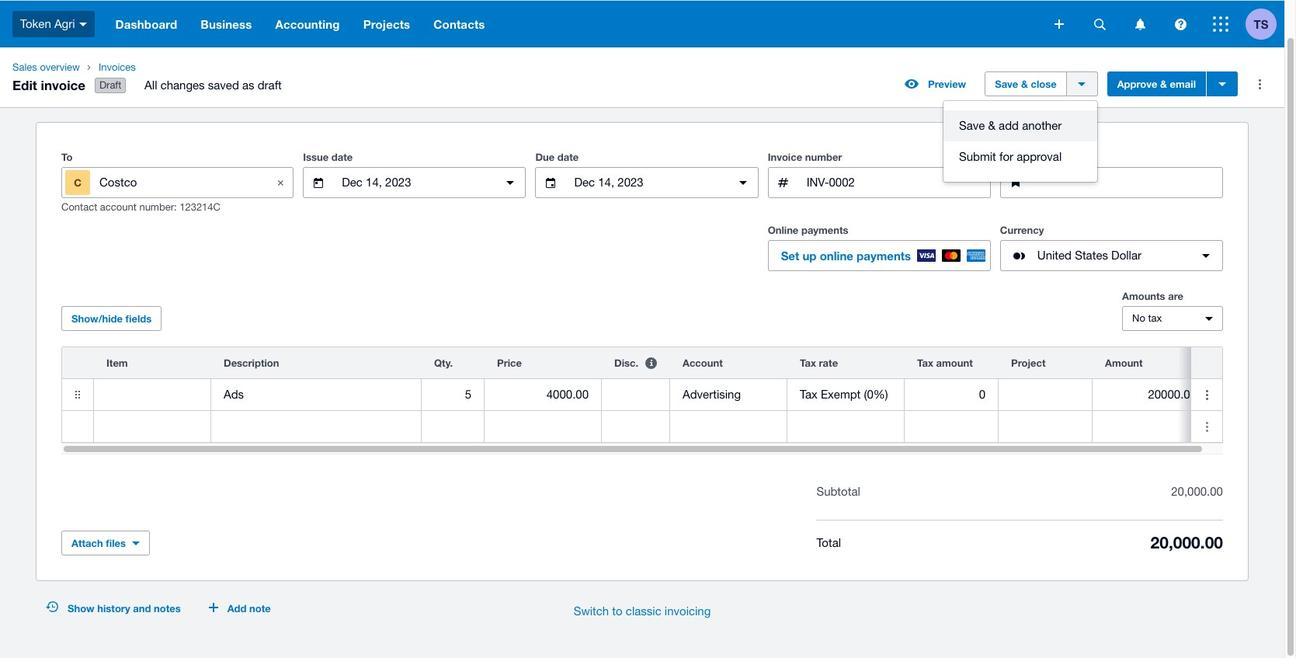 Task type: vqa. For each thing, say whether or not it's contained in the screenshot.
the bottommost QUANTITY Field
yes



Task type: describe. For each thing, give the bounding box(es) containing it.
agri
[[54, 17, 75, 30]]

123214c
[[180, 201, 221, 213]]

amounts
[[1123, 290, 1166, 302]]

more line item options element
[[1192, 347, 1223, 378]]

invoice number
[[768, 151, 842, 163]]

0 horizontal spatial svg image
[[1055, 19, 1064, 29]]

more invoice options image
[[1245, 68, 1276, 100]]

invoicing
[[665, 604, 711, 618]]

invoice
[[768, 151, 803, 163]]

project-autocompleter text field
[[999, 380, 1092, 410]]

exempt
[[821, 388, 861, 401]]

project
[[1011, 357, 1046, 369]]

states
[[1075, 249, 1109, 262]]

invoice
[[41, 77, 86, 93]]

qty.
[[434, 357, 453, 369]]

files
[[106, 537, 126, 549]]

token agri
[[20, 17, 75, 30]]

show history and notes
[[68, 602, 181, 615]]

projects button
[[352, 1, 422, 47]]

show history and notes button
[[37, 596, 190, 621]]

price field for description text box
[[485, 412, 601, 441]]

svg image inside token agri popup button
[[79, 22, 87, 26]]

save for save & add another
[[959, 119, 985, 132]]

more line item options image
[[1192, 379, 1223, 410]]

more date options image
[[728, 167, 759, 198]]

no tax button
[[1123, 306, 1224, 331]]

online
[[820, 249, 854, 263]]

price field for ads text field
[[485, 380, 601, 410]]

2 horizontal spatial svg image
[[1135, 18, 1145, 30]]

saved
[[208, 79, 239, 92]]

approve & email button
[[1108, 72, 1206, 96]]

show/hide
[[71, 312, 123, 325]]

drag and drop line image
[[62, 379, 93, 410]]

amount
[[1105, 357, 1143, 369]]

set
[[781, 249, 800, 263]]

fields
[[126, 312, 152, 325]]

tax rate
[[800, 357, 838, 369]]

online payments
[[768, 224, 849, 236]]

(0%)
[[864, 388, 888, 401]]

show/hide fields
[[71, 312, 152, 325]]

ts
[[1254, 17, 1269, 31]]

contact
[[61, 201, 97, 213]]

Reference text field
[[1038, 168, 1223, 197]]

1 horizontal spatial svg image
[[1175, 18, 1187, 30]]

account
[[100, 201, 137, 213]]

approval
[[1017, 150, 1062, 163]]

more date options image
[[495, 167, 526, 198]]

payments inside popup button
[[857, 249, 911, 263]]

projects
[[363, 17, 410, 31]]

switch to classic invoicing
[[574, 604, 711, 618]]

Account text field
[[670, 380, 787, 410]]

0
[[979, 388, 986, 401]]

disc.
[[614, 357, 639, 369]]

Invoice number text field
[[805, 168, 990, 197]]

save & add another button
[[944, 110, 1098, 141]]

Issue date text field
[[340, 168, 489, 197]]

close image
[[265, 167, 296, 198]]

amount field for more line item options icon
[[1093, 380, 1210, 410]]

list box containing save & add another
[[944, 101, 1098, 182]]

token
[[20, 17, 51, 30]]

no
[[1133, 312, 1146, 324]]

issue date
[[303, 151, 353, 163]]

all changes saved as draft
[[145, 79, 282, 92]]

contacts
[[434, 17, 485, 31]]

due
[[536, 151, 555, 163]]

save for save & close
[[995, 78, 1019, 90]]

tax for tax rate
[[800, 357, 816, 369]]

approve
[[1118, 78, 1158, 90]]

invoices
[[99, 61, 136, 73]]

dollar
[[1112, 249, 1142, 262]]

history
[[97, 602, 130, 615]]

2 horizontal spatial svg image
[[1213, 16, 1229, 32]]

invoices link
[[92, 60, 294, 75]]

sales overview
[[12, 61, 80, 73]]

Description text field
[[211, 412, 421, 441]]

save & close button
[[985, 72, 1067, 96]]

number
[[805, 151, 842, 163]]

inventory item text field for description text box
[[94, 412, 211, 441]]

email
[[1170, 78, 1196, 90]]

online
[[768, 224, 799, 236]]

attach files button
[[61, 531, 150, 556]]

and
[[133, 602, 151, 615]]

1 horizontal spatial svg image
[[1094, 18, 1106, 30]]



Task type: locate. For each thing, give the bounding box(es) containing it.
Quantity field
[[422, 380, 484, 410], [422, 412, 484, 441]]

notes
[[154, 602, 181, 615]]

date for issue date
[[332, 151, 353, 163]]

sales overview link
[[6, 60, 86, 75]]

edit invoice
[[12, 77, 86, 93]]

united states dollar button
[[1000, 240, 1224, 271]]

show
[[68, 602, 95, 615]]

0 horizontal spatial payments
[[802, 224, 849, 236]]

1 inventory item text field from the top
[[94, 380, 211, 410]]

invoice line item list element
[[61, 347, 1242, 443]]

tax for tax exempt (0%)
[[800, 388, 818, 401]]

costco
[[99, 175, 137, 189]]

payments
[[802, 224, 849, 236], [857, 249, 911, 263]]

amounts are
[[1123, 290, 1184, 302]]

& for close
[[1022, 78, 1028, 90]]

submit for approval button
[[944, 141, 1098, 173]]

0 horizontal spatial save
[[959, 119, 985, 132]]

submit
[[959, 150, 997, 163]]

1 price field from the top
[[485, 380, 601, 410]]

1 horizontal spatial &
[[1022, 78, 1028, 90]]

None field
[[94, 379, 211, 410], [670, 379, 787, 410], [999, 379, 1092, 410], [94, 411, 211, 442], [94, 379, 211, 410], [94, 411, 211, 442]]

switch
[[574, 604, 609, 618]]

tax left amount at the bottom right
[[917, 357, 934, 369]]

group
[[944, 101, 1098, 182]]

quantity field for price field associated with ads text field
[[422, 380, 484, 410]]

business
[[201, 17, 252, 31]]

attach files
[[71, 537, 126, 549]]

20,000.00
[[1172, 485, 1224, 498], [1151, 533, 1224, 552]]

save up submit
[[959, 119, 985, 132]]

1 amount field from the top
[[1093, 380, 1210, 410]]

accounting button
[[264, 1, 352, 47]]

are
[[1169, 290, 1184, 302]]

issue
[[303, 151, 329, 163]]

Discount field
[[602, 380, 670, 410]]

another
[[1022, 119, 1062, 132]]

0 vertical spatial save
[[995, 78, 1019, 90]]

show/hide fields button
[[61, 306, 162, 331]]

tax
[[800, 357, 816, 369], [917, 357, 934, 369], [800, 388, 818, 401]]

description
[[224, 357, 279, 369]]

& left add
[[989, 119, 996, 132]]

switch to classic invoicing button
[[561, 596, 724, 627]]

group containing save & add another
[[944, 101, 1098, 182]]

preview
[[928, 78, 967, 90]]

Inventory item text field
[[94, 380, 211, 410], [94, 412, 211, 441]]

2 price field from the top
[[485, 412, 601, 441]]

1 horizontal spatial date
[[558, 151, 579, 163]]

tax amount
[[917, 357, 973, 369]]

approve & email
[[1118, 78, 1196, 90]]

attach
[[71, 537, 103, 549]]

1 vertical spatial 20,000.00
[[1151, 533, 1224, 552]]

up
[[803, 249, 817, 263]]

save & close
[[995, 78, 1057, 90]]

payments up online
[[802, 224, 849, 236]]

save inside "button"
[[995, 78, 1019, 90]]

& inside save & close "button"
[[1022, 78, 1028, 90]]

add note button
[[199, 596, 280, 621]]

set up online payments
[[781, 249, 911, 263]]

1 vertical spatial amount field
[[1093, 412, 1210, 441]]

add
[[227, 602, 247, 615]]

add
[[999, 119, 1019, 132]]

contact account number: 123214c
[[61, 201, 221, 213]]

date
[[332, 151, 353, 163], [558, 151, 579, 163]]

payments right online
[[857, 249, 911, 263]]

draft
[[258, 79, 282, 92]]

dashboard link
[[104, 1, 189, 47]]

& left email
[[1161, 78, 1168, 90]]

1 vertical spatial quantity field
[[422, 412, 484, 441]]

item
[[106, 357, 128, 369]]

invoice number element
[[768, 167, 991, 198]]

0 vertical spatial inventory item text field
[[94, 380, 211, 410]]

list box
[[944, 101, 1098, 182]]

c
[[74, 176, 81, 189]]

due date
[[536, 151, 579, 163]]

tax
[[1149, 312, 1162, 324]]

none field account
[[670, 379, 787, 410]]

0 vertical spatial quantity field
[[422, 380, 484, 410]]

Description text field
[[211, 380, 421, 410]]

all
[[145, 79, 157, 92]]

save inside button
[[959, 119, 985, 132]]

1 vertical spatial price field
[[485, 412, 601, 441]]

svg image up email
[[1175, 18, 1187, 30]]

quantity field for description text box price field
[[422, 412, 484, 441]]

price
[[497, 357, 522, 369]]

& inside save & add another button
[[989, 119, 996, 132]]

tax left "exempt" at the bottom of the page
[[800, 388, 818, 401]]

amount field down more line item options icon
[[1093, 412, 1210, 441]]

edit
[[12, 77, 37, 93]]

2 inventory item text field from the top
[[94, 412, 211, 441]]

2 quantity field from the top
[[422, 412, 484, 441]]

svg image left ts
[[1213, 16, 1229, 32]]

Due date text field
[[573, 168, 721, 197]]

2 date from the left
[[558, 151, 579, 163]]

0 horizontal spatial svg image
[[79, 22, 87, 26]]

to
[[612, 604, 623, 618]]

0 vertical spatial price field
[[485, 380, 601, 410]]

preview button
[[896, 72, 976, 96]]

tax for tax amount
[[917, 357, 934, 369]]

save & add another
[[959, 119, 1062, 132]]

token agri button
[[0, 1, 104, 47]]

2 horizontal spatial &
[[1161, 78, 1168, 90]]

account
[[683, 357, 723, 369]]

date for due date
[[558, 151, 579, 163]]

note
[[249, 602, 271, 615]]

& left close
[[1022, 78, 1028, 90]]

date right due
[[558, 151, 579, 163]]

& for add
[[989, 119, 996, 132]]

classic
[[626, 604, 662, 618]]

united states dollar
[[1038, 249, 1142, 262]]

submit for approval
[[959, 150, 1062, 163]]

subtotal
[[817, 485, 861, 498]]

0 horizontal spatial date
[[332, 151, 353, 163]]

Amount field
[[1093, 380, 1210, 410], [1093, 412, 1210, 441]]

close
[[1031, 78, 1057, 90]]

to
[[61, 151, 73, 163]]

more information on discount image
[[636, 347, 667, 378]]

1 vertical spatial save
[[959, 119, 985, 132]]

amount field down amount
[[1093, 380, 1210, 410]]

ts button
[[1246, 1, 1285, 47]]

rate
[[819, 357, 838, 369]]

& for email
[[1161, 78, 1168, 90]]

sales
[[12, 61, 37, 73]]

2 amount field from the top
[[1093, 412, 1210, 441]]

0 vertical spatial 20,000.00
[[1172, 485, 1224, 498]]

1 vertical spatial payments
[[857, 249, 911, 263]]

none field project-autocompleter
[[999, 379, 1092, 410]]

0 horizontal spatial &
[[989, 119, 996, 132]]

1 horizontal spatial payments
[[857, 249, 911, 263]]

draft
[[99, 79, 121, 91]]

total
[[817, 536, 841, 549]]

0 vertical spatial amount field
[[1093, 380, 1210, 410]]

united
[[1038, 249, 1072, 262]]

more line item options image
[[1192, 411, 1223, 442]]

save left close
[[995, 78, 1019, 90]]

svg image
[[1213, 16, 1229, 32], [1175, 18, 1187, 30], [79, 22, 87, 26]]

tax exempt (0%)
[[800, 388, 888, 401]]

1 horizontal spatial save
[[995, 78, 1019, 90]]

svg image right agri
[[79, 22, 87, 26]]

tax left rate
[[800, 357, 816, 369]]

1 date from the left
[[332, 151, 353, 163]]

for
[[1000, 150, 1014, 163]]

date right issue
[[332, 151, 353, 163]]

1 vertical spatial inventory item text field
[[94, 412, 211, 441]]

0 vertical spatial payments
[[802, 224, 849, 236]]

& inside approve & email button
[[1161, 78, 1168, 90]]

add note
[[227, 602, 271, 615]]

accounting
[[275, 17, 340, 31]]

changes
[[161, 79, 205, 92]]

dashboard
[[115, 17, 177, 31]]

inventory item text field for ads text field
[[94, 380, 211, 410]]

reference
[[1000, 151, 1050, 163]]

as
[[242, 79, 254, 92]]

amount
[[937, 357, 973, 369]]

currency
[[1000, 224, 1044, 236]]

1 quantity field from the top
[[422, 380, 484, 410]]

amount field for more line item options image
[[1093, 412, 1210, 441]]

svg image
[[1094, 18, 1106, 30], [1135, 18, 1145, 30], [1055, 19, 1064, 29]]

Price field
[[485, 380, 601, 410], [485, 412, 601, 441]]



